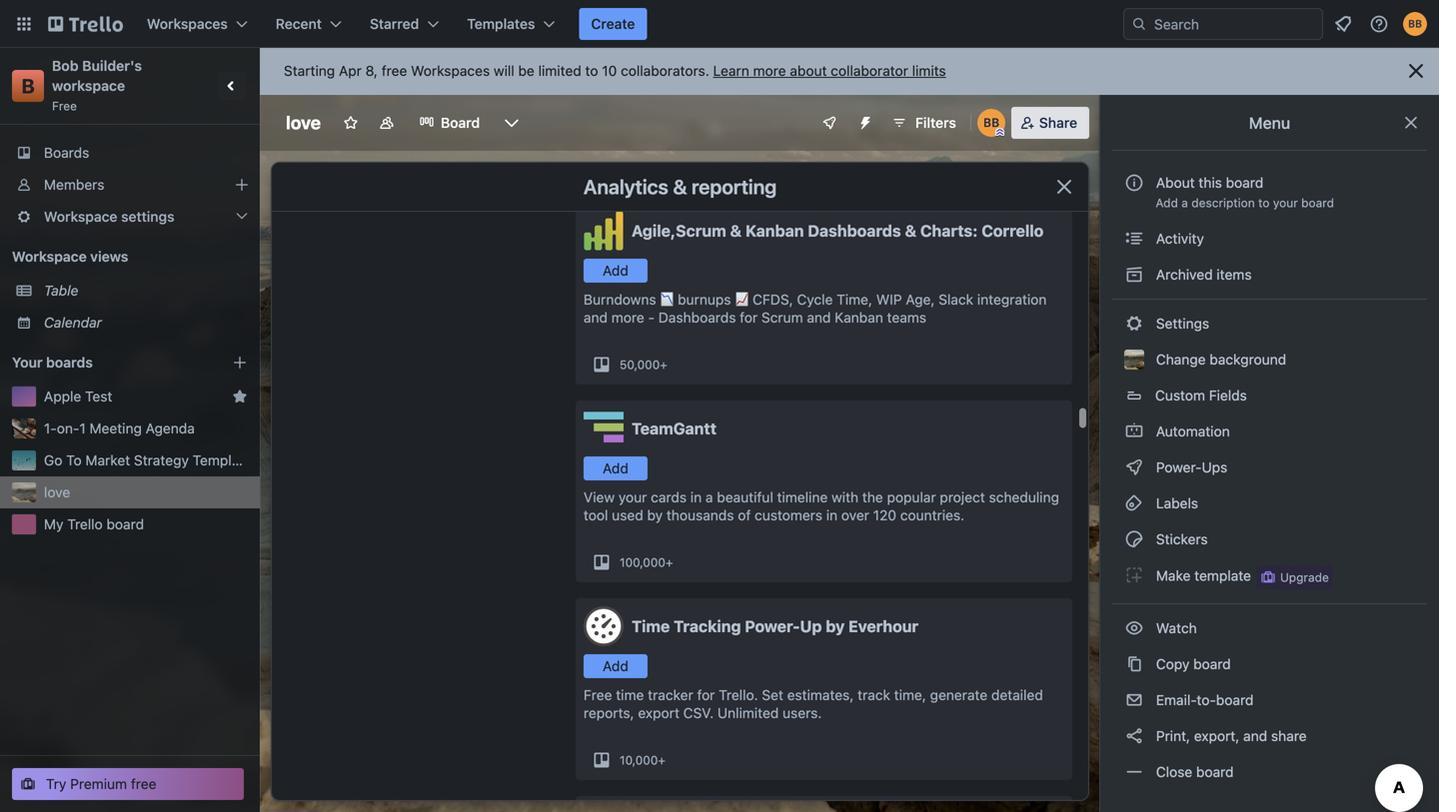 Task type: locate. For each thing, give the bounding box(es) containing it.
time,
[[837, 291, 873, 308]]

1 vertical spatial more
[[612, 309, 645, 326]]

board up the to-
[[1194, 656, 1231, 673]]

add button up burndowns
[[584, 259, 648, 283]]

free
[[382, 62, 407, 79], [131, 776, 156, 793]]

be
[[518, 62, 535, 79]]

by down cards
[[647, 507, 663, 524]]

more down burndowns
[[612, 309, 645, 326]]

1 sm image from the top
[[1125, 458, 1145, 478]]

back to home image
[[48, 8, 123, 40]]

board inside close board "link"
[[1197, 764, 1234, 781]]

1 horizontal spatial workspaces
[[411, 62, 490, 79]]

change background
[[1153, 351, 1287, 368]]

slack
[[939, 291, 974, 308]]

trello.
[[719, 687, 758, 704]]

scrum
[[762, 309, 803, 326]]

template
[[1195, 568, 1252, 585]]

0 horizontal spatial dashboards
[[659, 309, 736, 326]]

sm image inside activity link
[[1125, 229, 1145, 249]]

0 vertical spatial +
[[660, 358, 668, 372]]

2 horizontal spatial &
[[905, 221, 917, 240]]

sm image left "activity"
[[1125, 229, 1145, 249]]

0 horizontal spatial and
[[584, 309, 608, 326]]

free right premium
[[131, 776, 156, 793]]

0 vertical spatial power-
[[1157, 459, 1202, 476]]

and down cycle
[[807, 309, 831, 326]]

1 vertical spatial kanban
[[835, 309, 884, 326]]

and left share
[[1244, 728, 1268, 745]]

sm image inside settings "link"
[[1125, 314, 1145, 334]]

change
[[1157, 351, 1206, 368]]

4 sm image from the top
[[1125, 422, 1145, 442]]

workspace
[[52, 77, 125, 94]]

sm image inside close board "link"
[[1125, 763, 1145, 783]]

starred icon image
[[232, 389, 248, 405]]

sm image left power-ups
[[1125, 458, 1145, 478]]

bob builder (bobbuilder40) image
[[978, 109, 1006, 137]]

1 horizontal spatial to
[[1259, 196, 1270, 210]]

boards
[[44, 144, 89, 161]]

6 sm image from the top
[[1125, 530, 1145, 550]]

dashboards down burnups
[[659, 309, 736, 326]]

bob builder's workspace link
[[52, 57, 146, 94]]

10,000 +
[[620, 754, 666, 768]]

0 vertical spatial free
[[52, 99, 77, 113]]

sm image left labels
[[1125, 494, 1145, 514]]

+ up teamgantt
[[660, 358, 668, 372]]

burndowns 📉 burnups 📈 cfds, cycle time, wip age, slack integration and more - dashboards for scrum and kanban teams
[[584, 291, 1047, 326]]

9 sm image from the top
[[1125, 691, 1145, 711]]

sm image for watch
[[1125, 619, 1145, 639]]

1 horizontal spatial &
[[730, 221, 742, 240]]

sm image inside "labels" link
[[1125, 494, 1145, 514]]

users.
[[783, 705, 822, 722]]

2 vertical spatial sm image
[[1125, 763, 1145, 783]]

add button up view on the bottom
[[584, 457, 648, 481]]

0 vertical spatial for
[[740, 309, 758, 326]]

1 vertical spatial love
[[44, 484, 70, 501]]

a up thousands
[[706, 489, 713, 506]]

board up description on the right
[[1226, 174, 1264, 191]]

automation image
[[850, 107, 878, 135]]

charts:
[[921, 221, 978, 240]]

kanban down time,
[[835, 309, 884, 326]]

sm image left the archived
[[1125, 265, 1145, 285]]

a down about
[[1182, 196, 1189, 210]]

to left 10
[[585, 62, 598, 79]]

50,000 +
[[620, 358, 668, 372]]

ups
[[1202, 459, 1228, 476]]

sm image for archived items
[[1125, 265, 1145, 285]]

0 vertical spatial your
[[1274, 196, 1299, 210]]

a inside about this board add a description to your board
[[1182, 196, 1189, 210]]

copy
[[1157, 656, 1190, 673]]

add down about
[[1156, 196, 1179, 210]]

about
[[1157, 174, 1195, 191]]

workspace down the 'members'
[[44, 208, 117, 225]]

generate
[[930, 687, 988, 704]]

10 sm image from the top
[[1125, 727, 1145, 747]]

board down export, on the bottom right of page
[[1197, 764, 1234, 781]]

stickers link
[[1113, 524, 1428, 556]]

sm image left print,
[[1125, 727, 1145, 747]]

wip
[[877, 291, 902, 308]]

integration
[[978, 291, 1047, 308]]

workspace visible image
[[379, 115, 395, 131]]

0 horizontal spatial &
[[673, 175, 687, 198]]

sm image left make
[[1125, 566, 1145, 586]]

custom fields button
[[1113, 380, 1428, 412]]

1 horizontal spatial your
[[1274, 196, 1299, 210]]

go to market strategy template
[[44, 452, 252, 469]]

1 vertical spatial sm image
[[1125, 566, 1145, 586]]

to up activity link
[[1259, 196, 1270, 210]]

agile,scrum & kanban dashboards & charts: corrello
[[632, 221, 1044, 240]]

1 horizontal spatial in
[[827, 507, 838, 524]]

workspace navigation collapse icon image
[[218, 72, 246, 100]]

0 vertical spatial a
[[1182, 196, 1189, 210]]

archived
[[1157, 266, 1213, 283]]

2 sm image from the top
[[1125, 566, 1145, 586]]

0 vertical spatial add button
[[584, 259, 648, 283]]

workspaces up the 'workspace navigation collapse icon'
[[147, 15, 228, 32]]

1 sm image from the top
[[1125, 229, 1145, 249]]

1 horizontal spatial more
[[753, 62, 786, 79]]

1 vertical spatial workspaces
[[411, 62, 490, 79]]

by right up on the bottom
[[826, 617, 845, 636]]

10
[[602, 62, 617, 79]]

sm image inside watch "link"
[[1125, 619, 1145, 639]]

8 sm image from the top
[[1125, 655, 1145, 675]]

sm image inside stickers link
[[1125, 530, 1145, 550]]

for inside the 'free time tracker for trello. set estimates, track time, generate detailed reports, export csv. unlimited users.'
[[697, 687, 715, 704]]

1 vertical spatial to
[[1259, 196, 1270, 210]]

sm image for stickers
[[1125, 530, 1145, 550]]

1 add button from the top
[[584, 259, 648, 283]]

& down reporting
[[730, 221, 742, 240]]

sm image for print, export, and share
[[1125, 727, 1145, 747]]

free
[[52, 99, 77, 113], [584, 687, 612, 704]]

a inside view your cards in a beautiful timeline with the popular project scheduling tool used by thousands of customers in over 120 countries.
[[706, 489, 713, 506]]

workspace for workspace views
[[12, 248, 87, 265]]

everhour
[[849, 617, 919, 636]]

dashboards up time,
[[808, 221, 902, 240]]

more right learn
[[753, 62, 786, 79]]

3 sm image from the top
[[1125, 763, 1145, 783]]

& left charts:
[[905, 221, 917, 240]]

popular
[[887, 489, 936, 506]]

sm image
[[1125, 458, 1145, 478], [1125, 566, 1145, 586], [1125, 763, 1145, 783]]

0 vertical spatial dashboards
[[808, 221, 902, 240]]

1 vertical spatial add button
[[584, 457, 648, 481]]

burnups
[[678, 291, 731, 308]]

0 vertical spatial more
[[753, 62, 786, 79]]

sm image left the copy
[[1125, 655, 1145, 675]]

sm image left stickers
[[1125, 530, 1145, 550]]

tool
[[584, 507, 608, 524]]

+ down thousands
[[666, 556, 673, 570]]

description
[[1192, 196, 1255, 210]]

1 vertical spatial free
[[584, 687, 612, 704]]

free inside bob builder's workspace free
[[52, 99, 77, 113]]

add
[[1156, 196, 1179, 210], [603, 262, 629, 279], [603, 460, 629, 477], [603, 658, 629, 675]]

0 horizontal spatial free
[[131, 776, 156, 793]]

your inside about this board add a description to your board
[[1274, 196, 1299, 210]]

workspace views
[[12, 248, 128, 265]]

by
[[647, 507, 663, 524], [826, 617, 845, 636]]

sm image inside the email-to-board link
[[1125, 691, 1145, 711]]

-
[[648, 309, 655, 326]]

0 horizontal spatial for
[[697, 687, 715, 704]]

& for reporting
[[673, 175, 687, 198]]

sm image
[[1125, 229, 1145, 249], [1125, 265, 1145, 285], [1125, 314, 1145, 334], [1125, 422, 1145, 442], [1125, 494, 1145, 514], [1125, 530, 1145, 550], [1125, 619, 1145, 639], [1125, 655, 1145, 675], [1125, 691, 1145, 711], [1125, 727, 1145, 747]]

add button for agile,scrum & kanban dashboards & charts: corrello
[[584, 259, 648, 283]]

free down workspace
[[52, 99, 77, 113]]

try premium free button
[[12, 769, 244, 801]]

and down burndowns
[[584, 309, 608, 326]]

0 horizontal spatial love
[[44, 484, 70, 501]]

this
[[1199, 174, 1223, 191]]

0 horizontal spatial free
[[52, 99, 77, 113]]

a for description
[[1182, 196, 1189, 210]]

for up 'csv.'
[[697, 687, 715, 704]]

1 vertical spatial your
[[619, 489, 647, 506]]

power-
[[1157, 459, 1202, 476], [745, 617, 800, 636]]

0 horizontal spatial a
[[706, 489, 713, 506]]

search image
[[1132, 16, 1148, 32]]

1 vertical spatial power-
[[745, 617, 800, 636]]

more for about
[[753, 62, 786, 79]]

create button
[[579, 8, 647, 40]]

2 vertical spatial add button
[[584, 655, 648, 679]]

sm image left watch
[[1125, 619, 1145, 639]]

more inside the burndowns 📉 burnups 📈 cfds, cycle time, wip age, slack integration and more - dashboards for scrum and kanban teams
[[612, 309, 645, 326]]

0 horizontal spatial workspaces
[[147, 15, 228, 32]]

sm image for activity
[[1125, 229, 1145, 249]]

copy board
[[1153, 656, 1231, 673]]

0 vertical spatial by
[[647, 507, 663, 524]]

sm image inside power-ups link
[[1125, 458, 1145, 478]]

sm image inside print, export, and share link
[[1125, 727, 1145, 747]]

on-
[[57, 420, 79, 437]]

0 horizontal spatial more
[[612, 309, 645, 326]]

1 horizontal spatial by
[[826, 617, 845, 636]]

will
[[494, 62, 515, 79]]

sm image left close
[[1125, 763, 1145, 783]]

1 horizontal spatial free
[[584, 687, 612, 704]]

sm image for automation
[[1125, 422, 1145, 442]]

sm image left settings
[[1125, 314, 1145, 334]]

love up my
[[44, 484, 70, 501]]

filters
[[916, 114, 957, 131]]

1 horizontal spatial a
[[1182, 196, 1189, 210]]

strategy
[[134, 452, 189, 469]]

your up "used"
[[619, 489, 647, 506]]

2 sm image from the top
[[1125, 265, 1145, 285]]

5 sm image from the top
[[1125, 494, 1145, 514]]

3 add button from the top
[[584, 655, 648, 679]]

love inside text field
[[286, 112, 321, 133]]

board up activity link
[[1302, 196, 1335, 210]]

export
[[638, 705, 680, 722]]

in up thousands
[[691, 489, 702, 506]]

print,
[[1157, 728, 1191, 745]]

for
[[740, 309, 758, 326], [697, 687, 715, 704]]

0 horizontal spatial to
[[585, 62, 598, 79]]

up
[[800, 617, 822, 636]]

7 sm image from the top
[[1125, 619, 1145, 639]]

in
[[691, 489, 702, 506], [827, 507, 838, 524]]

csv.
[[684, 705, 714, 722]]

0 horizontal spatial your
[[619, 489, 647, 506]]

sm image for make template
[[1125, 566, 1145, 586]]

1 vertical spatial dashboards
[[659, 309, 736, 326]]

board
[[1226, 174, 1264, 191], [1302, 196, 1335, 210], [107, 516, 144, 533], [1194, 656, 1231, 673], [1217, 692, 1254, 709], [1197, 764, 1234, 781]]

templates
[[467, 15, 535, 32]]

1 horizontal spatial free
[[382, 62, 407, 79]]

0 horizontal spatial kanban
[[746, 221, 804, 240]]

1-on-1 meeting agenda
[[44, 420, 195, 437]]

by inside view your cards in a beautiful timeline with the popular project scheduling tool used by thousands of customers in over 120 countries.
[[647, 507, 663, 524]]

in down with
[[827, 507, 838, 524]]

8,
[[366, 62, 378, 79]]

power- right tracking on the bottom
[[745, 617, 800, 636]]

your up activity link
[[1274, 196, 1299, 210]]

add button up time
[[584, 655, 648, 679]]

0 vertical spatial to
[[585, 62, 598, 79]]

go
[[44, 452, 62, 469]]

add up time
[[603, 658, 629, 675]]

1 vertical spatial free
[[131, 776, 156, 793]]

0 vertical spatial in
[[691, 489, 702, 506]]

add up view on the bottom
[[603, 460, 629, 477]]

for down 📈
[[740, 309, 758, 326]]

workspaces
[[147, 15, 228, 32], [411, 62, 490, 79]]

free right 8,
[[382, 62, 407, 79]]

sm image inside automation link
[[1125, 422, 1145, 442]]

0 horizontal spatial by
[[647, 507, 663, 524]]

0 notifications image
[[1332, 12, 1356, 36]]

2 vertical spatial +
[[658, 754, 666, 768]]

add board image
[[232, 355, 248, 371]]

create
[[591, 15, 635, 32]]

sm image for labels
[[1125, 494, 1145, 514]]

set
[[762, 687, 784, 704]]

workspace up table
[[12, 248, 87, 265]]

bob
[[52, 57, 79, 74]]

love left star or unstar board icon
[[286, 112, 321, 133]]

add button for teamgantt
[[584, 457, 648, 481]]

power- up labels
[[1157, 459, 1202, 476]]

table
[[44, 282, 78, 299]]

cfds,
[[753, 291, 794, 308]]

0 vertical spatial workspace
[[44, 208, 117, 225]]

to
[[66, 452, 82, 469]]

kanban down reporting
[[746, 221, 804, 240]]

0 vertical spatial sm image
[[1125, 458, 1145, 478]]

sm image for close board
[[1125, 763, 1145, 783]]

board up print, export, and share
[[1217, 692, 1254, 709]]

sm image for copy board
[[1125, 655, 1145, 675]]

workspace inside popup button
[[44, 208, 117, 225]]

settings
[[121, 208, 174, 225]]

sm image left email-
[[1125, 691, 1145, 711]]

0 vertical spatial workspaces
[[147, 15, 228, 32]]

starting apr 8, free workspaces will be limited to 10 collaborators. learn more about collaborator limits
[[284, 62, 947, 79]]

2 add button from the top
[[584, 457, 648, 481]]

add up burndowns
[[603, 262, 629, 279]]

+ down export
[[658, 754, 666, 768]]

over
[[842, 507, 870, 524]]

100,000
[[620, 556, 666, 570]]

open information menu image
[[1370, 14, 1390, 34]]

a for beautiful
[[706, 489, 713, 506]]

board inside copy board link
[[1194, 656, 1231, 673]]

workspaces up the board link
[[411, 62, 490, 79]]

apple
[[44, 388, 81, 405]]

your
[[12, 354, 43, 371]]

cycle
[[797, 291, 833, 308]]

10,000
[[620, 754, 658, 768]]

3 sm image from the top
[[1125, 314, 1145, 334]]

archived items
[[1153, 266, 1252, 283]]

sm image inside 'archived items' link
[[1125, 265, 1145, 285]]

board down 'love' link at the left bottom of page
[[107, 516, 144, 533]]

sm image left the automation
[[1125, 422, 1145, 442]]

0 vertical spatial love
[[286, 112, 321, 133]]

free up reports,
[[584, 687, 612, 704]]

& up agile,scrum
[[673, 175, 687, 198]]

reporting
[[692, 175, 777, 198]]

1 vertical spatial by
[[826, 617, 845, 636]]

1 horizontal spatial kanban
[[835, 309, 884, 326]]

customize views image
[[502, 113, 522, 133]]

1 horizontal spatial for
[[740, 309, 758, 326]]

1 vertical spatial workspace
[[12, 248, 87, 265]]

1 vertical spatial for
[[697, 687, 715, 704]]

my trello board link
[[44, 515, 248, 535]]

bob builder (bobbuilder40) image
[[1404, 12, 1428, 36]]

1 vertical spatial a
[[706, 489, 713, 506]]

board
[[441, 114, 480, 131]]

sm image inside copy board link
[[1125, 655, 1145, 675]]

1 horizontal spatial love
[[286, 112, 321, 133]]



Task type: describe. For each thing, give the bounding box(es) containing it.
analytics & reporting
[[584, 175, 777, 198]]

teams
[[887, 309, 927, 326]]

1 vertical spatial in
[[827, 507, 838, 524]]

📈
[[735, 291, 749, 308]]

0 vertical spatial free
[[382, 62, 407, 79]]

members link
[[0, 169, 260, 201]]

1 horizontal spatial power-
[[1157, 459, 1202, 476]]

thousands
[[667, 507, 734, 524]]

email-
[[1157, 692, 1197, 709]]

make template
[[1153, 568, 1252, 585]]

burndowns
[[584, 291, 656, 308]]

add for agile,scrum & kanban dashboards & charts: corrello
[[603, 262, 629, 279]]

detailed
[[992, 687, 1044, 704]]

for inside the burndowns 📉 burnups 📈 cfds, cycle time, wip age, slack integration and more - dashboards for scrum and kanban teams
[[740, 309, 758, 326]]

unlimited
[[718, 705, 779, 722]]

& for kanban
[[730, 221, 742, 240]]

premium
[[70, 776, 127, 793]]

add inside about this board add a description to your board
[[1156, 196, 1179, 210]]

free time tracker for trello. set estimates, track time, generate detailed reports, export csv. unlimited users.
[[584, 687, 1044, 722]]

items
[[1217, 266, 1252, 283]]

this member is an admin of this board. image
[[996, 128, 1005, 137]]

calendar link
[[44, 313, 248, 333]]

b link
[[12, 70, 44, 102]]

learn more about collaborator limits link
[[713, 62, 947, 79]]

power ups image
[[822, 115, 838, 131]]

workspaces button
[[135, 8, 260, 40]]

recent
[[276, 15, 322, 32]]

add for teamgantt
[[603, 460, 629, 477]]

power-ups
[[1153, 459, 1232, 476]]

calendar
[[44, 314, 102, 331]]

watch link
[[1113, 613, 1428, 645]]

workspace settings
[[44, 208, 174, 225]]

beautiful
[[717, 489, 774, 506]]

1-
[[44, 420, 57, 437]]

sm image for power-ups
[[1125, 458, 1145, 478]]

upgrade
[[1281, 571, 1330, 585]]

views
[[90, 248, 128, 265]]

Search field
[[1148, 9, 1323, 39]]

apple test link
[[44, 387, 224, 407]]

boards
[[46, 354, 93, 371]]

tracker
[[648, 687, 694, 704]]

power-ups link
[[1113, 452, 1428, 484]]

100,000 +
[[620, 556, 673, 570]]

board inside the email-to-board link
[[1217, 692, 1254, 709]]

add button for time tracking power-up by everhour
[[584, 655, 648, 679]]

tracking
[[674, 617, 741, 636]]

close
[[1157, 764, 1193, 781]]

free inside button
[[131, 776, 156, 793]]

agenda
[[146, 420, 195, 437]]

age,
[[906, 291, 935, 308]]

workspace for workspace settings
[[44, 208, 117, 225]]

view your cards in a beautiful timeline with the popular project scheduling tool used by thousands of customers in over 120 countries.
[[584, 489, 1060, 524]]

free inside the 'free time tracker for trello. set estimates, track time, generate detailed reports, export csv. unlimited users.'
[[584, 687, 612, 704]]

members
[[44, 176, 104, 193]]

time
[[632, 617, 670, 636]]

background
[[1210, 351, 1287, 368]]

trello
[[67, 516, 103, 533]]

more for -
[[612, 309, 645, 326]]

watch
[[1153, 620, 1201, 637]]

your boards
[[12, 354, 93, 371]]

go to market strategy template link
[[44, 451, 252, 471]]

time tracking power-up by everhour
[[632, 617, 919, 636]]

cards
[[651, 489, 687, 506]]

activity
[[1153, 230, 1205, 247]]

try
[[46, 776, 66, 793]]

+ for time
[[658, 754, 666, 768]]

bob builder's workspace free
[[52, 57, 146, 113]]

Board name text field
[[276, 107, 331, 139]]

kanban inside the burndowns 📉 burnups 📈 cfds, cycle time, wip age, slack integration and more - dashboards for scrum and kanban teams
[[835, 309, 884, 326]]

workspace settings button
[[0, 201, 260, 233]]

agile,scrum
[[632, 221, 727, 240]]

love link
[[44, 483, 248, 503]]

used
[[612, 507, 644, 524]]

primary element
[[0, 0, 1440, 48]]

menu
[[1250, 113, 1291, 132]]

teamgantt
[[632, 419, 717, 438]]

1 horizontal spatial and
[[807, 309, 831, 326]]

the
[[863, 489, 884, 506]]

fields
[[1210, 387, 1248, 404]]

2 horizontal spatial and
[[1244, 728, 1268, 745]]

analytics
[[584, 175, 669, 198]]

reports,
[[584, 705, 635, 722]]

timeline
[[777, 489, 828, 506]]

try premium free
[[46, 776, 156, 793]]

0 horizontal spatial in
[[691, 489, 702, 506]]

share
[[1040, 114, 1078, 131]]

sm image for settings
[[1125, 314, 1145, 334]]

1 vertical spatial +
[[666, 556, 673, 570]]

star or unstar board image
[[343, 115, 359, 131]]

export,
[[1195, 728, 1240, 745]]

filters button
[[886, 107, 963, 139]]

countries.
[[901, 507, 965, 524]]

to inside about this board add a description to your board
[[1259, 196, 1270, 210]]

boards link
[[0, 137, 260, 169]]

template
[[193, 452, 252, 469]]

sm image for email-to-board
[[1125, 691, 1145, 711]]

make
[[1157, 568, 1191, 585]]

+ for agile,scrum
[[660, 358, 668, 372]]

your inside view your cards in a beautiful timeline with the popular project scheduling tool used by thousands of customers in over 120 countries.
[[619, 489, 647, 506]]

0 vertical spatial kanban
[[746, 221, 804, 240]]

builder's
[[82, 57, 142, 74]]

b
[[21, 74, 35, 97]]

1 horizontal spatial dashboards
[[808, 221, 902, 240]]

labels link
[[1113, 488, 1428, 520]]

starting
[[284, 62, 335, 79]]

1
[[79, 420, 86, 437]]

workspaces inside popup button
[[147, 15, 228, 32]]

add for time tracking power-up by everhour
[[603, 658, 629, 675]]

dashboards inside the burndowns 📉 burnups 📈 cfds, cycle time, wip age, slack integration and more - dashboards for scrum and kanban teams
[[659, 309, 736, 326]]

automation
[[1153, 423, 1230, 440]]

0 horizontal spatial power-
[[745, 617, 800, 636]]

customers
[[755, 507, 823, 524]]

your boards with 5 items element
[[12, 351, 202, 375]]

board inside my trello board link
[[107, 516, 144, 533]]

test
[[85, 388, 112, 405]]

scheduling
[[989, 489, 1060, 506]]



Task type: vqa. For each thing, say whether or not it's contained in the screenshot.
new
no



